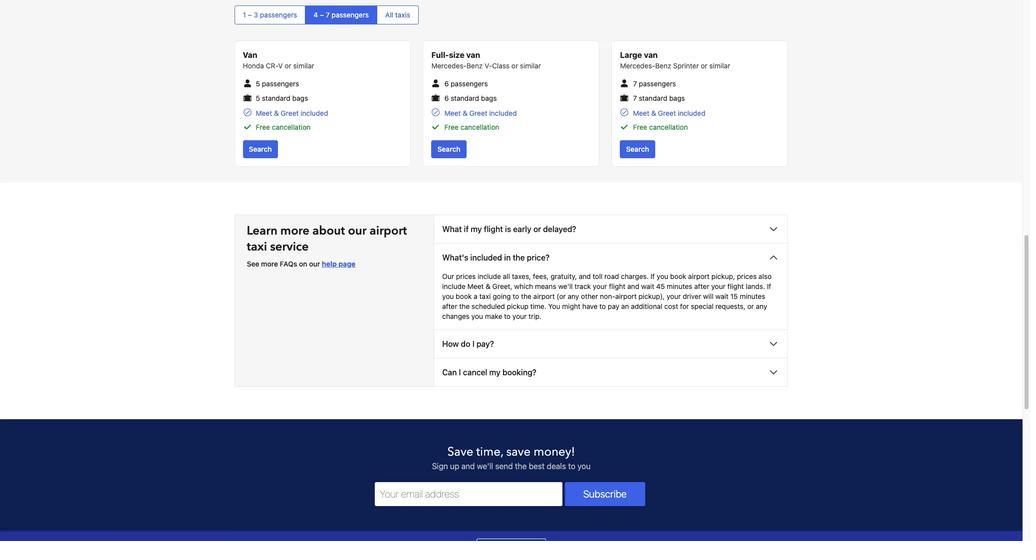 Task type: locate. For each thing, give the bounding box(es) containing it.
taxi up see in the left of the page
[[247, 238, 267, 255]]

greet down 6 standard bags
[[470, 109, 487, 117]]

meet up a
[[468, 282, 484, 290]]

taxis
[[395, 10, 410, 19]]

what if my flight is early or delayed? button
[[434, 215, 788, 243]]

lands.
[[746, 282, 765, 290]]

your
[[593, 282, 607, 290], [711, 282, 726, 290], [667, 292, 681, 300], [513, 312, 527, 320]]

save
[[506, 444, 531, 460]]

0 horizontal spatial prices
[[456, 272, 476, 280]]

0 horizontal spatial bags
[[292, 94, 308, 103]]

passengers
[[260, 10, 297, 19], [332, 10, 369, 19], [262, 79, 299, 88], [451, 79, 488, 88], [639, 79, 676, 88]]

pay
[[608, 302, 619, 310]]

passengers up 7 standard bags
[[639, 79, 676, 88]]

cancellation down 7 standard bags
[[649, 123, 688, 131]]

7 up 7 standard bags
[[633, 79, 637, 88]]

1 horizontal spatial search
[[438, 145, 461, 153]]

the down "save"
[[515, 462, 527, 471]]

1 horizontal spatial standard
[[451, 94, 479, 103]]

0 horizontal spatial our
[[309, 259, 320, 268]]

0 horizontal spatial we'll
[[477, 462, 493, 471]]

1 vertical spatial taxi
[[479, 292, 491, 300]]

you down the our
[[442, 292, 454, 300]]

5 for 5 passengers
[[256, 79, 260, 88]]

0 horizontal spatial free cancellation
[[256, 123, 311, 131]]

6 down "6 passengers" at the left of the page
[[445, 94, 449, 103]]

my right if
[[471, 224, 482, 233]]

mercedes- down large
[[620, 61, 655, 70]]

2 free from the left
[[445, 123, 459, 131]]

van
[[466, 50, 480, 59], [644, 50, 658, 59]]

prices
[[456, 272, 476, 280], [737, 272, 757, 280]]

1 meet & greet included from the left
[[256, 109, 328, 117]]

passengers right the '3'
[[260, 10, 297, 19]]

1 cancellation from the left
[[272, 123, 311, 131]]

0 horizontal spatial if
[[651, 272, 655, 280]]

1 free from the left
[[256, 123, 270, 131]]

you inside save time, save money! sign up and we'll send the best deals to you
[[578, 462, 591, 471]]

airport
[[370, 222, 407, 239], [688, 272, 710, 280], [533, 292, 555, 300], [615, 292, 637, 300]]

1 bags from the left
[[292, 94, 308, 103]]

2 horizontal spatial greet
[[658, 109, 676, 117]]

0 horizontal spatial more
[[261, 259, 278, 268]]

i right do
[[472, 339, 475, 348]]

bags
[[292, 94, 308, 103], [481, 94, 497, 103], [669, 94, 685, 103]]

your down toll
[[593, 282, 607, 290]]

0 vertical spatial my
[[471, 224, 482, 233]]

i right can
[[459, 368, 461, 377]]

means
[[535, 282, 556, 290]]

free for van
[[445, 123, 459, 131]]

& inside our prices include all taxes, fees, gratuity, and toll road charges. if you book airport pickup, prices also include meet & greet, which means we'll track your flight and wait 45 minutes after your flight lands. if you book a taxi going to the airport (or any other non-airport pickup), your driver will wait 15 minutes after the scheduled pickup time. you might have to pay an additional cost for special requests, or any changes you make to your trip.
[[486, 282, 491, 290]]

included for van
[[489, 109, 517, 117]]

0 vertical spatial 5
[[256, 79, 260, 88]]

2 van from the left
[[644, 50, 658, 59]]

pickup),
[[639, 292, 665, 300]]

1 horizontal spatial i
[[472, 339, 475, 348]]

flight up 15
[[728, 282, 744, 290]]

3 greet from the left
[[658, 109, 676, 117]]

2 vertical spatial 7
[[633, 94, 637, 103]]

full-
[[432, 50, 449, 59]]

1 vertical spatial include
[[442, 282, 466, 290]]

time.
[[530, 302, 546, 310]]

can i cancel my booking? button
[[434, 358, 788, 386]]

included left in on the left top
[[470, 253, 502, 262]]

prices up lands.
[[737, 272, 757, 280]]

1 horizontal spatial bags
[[481, 94, 497, 103]]

passengers for full-size van
[[451, 79, 488, 88]]

benz inside full-size van mercedes-benz v-class or similar
[[467, 61, 483, 70]]

1 horizontal spatial taxi
[[479, 292, 491, 300]]

1 horizontal spatial van
[[644, 50, 658, 59]]

free for cr-
[[256, 123, 270, 131]]

0 horizontal spatial search
[[249, 145, 272, 153]]

free cancellation for cr-
[[256, 123, 311, 131]]

meet & greet included down 6 standard bags
[[445, 109, 517, 117]]

or
[[285, 61, 291, 70], [512, 61, 518, 70], [701, 61, 708, 70], [534, 224, 541, 233], [748, 302, 754, 310]]

1 vertical spatial my
[[489, 368, 501, 377]]

3 search from the left
[[626, 145, 649, 153]]

or right sprinter
[[701, 61, 708, 70]]

wait up pickup),
[[641, 282, 655, 290]]

flight down road
[[609, 282, 626, 290]]

size
[[449, 50, 465, 59]]

or inside large van mercedes-benz sprinter or similar
[[701, 61, 708, 70]]

2 horizontal spatial free cancellation
[[633, 123, 688, 131]]

1 5 from the top
[[256, 79, 260, 88]]

1 vertical spatial 6
[[445, 94, 449, 103]]

3 free cancellation from the left
[[633, 123, 688, 131]]

Your email address email field
[[375, 482, 562, 506]]

and inside save time, save money! sign up and we'll send the best deals to you
[[461, 462, 475, 471]]

standard down 7 passengers
[[639, 94, 667, 103]]

to up pickup
[[513, 292, 519, 300]]

2 – from the left
[[320, 10, 324, 19]]

1 vertical spatial after
[[442, 302, 457, 310]]

free cancellation for van
[[445, 123, 499, 131]]

1 similar from the left
[[293, 61, 314, 70]]

see
[[247, 259, 259, 268]]

you right deals
[[578, 462, 591, 471]]

2 bags from the left
[[481, 94, 497, 103]]

delayed?
[[543, 224, 576, 233]]

include down the our
[[442, 282, 466, 290]]

you
[[657, 272, 668, 280], [442, 292, 454, 300], [472, 312, 483, 320], [578, 462, 591, 471]]

0 horizontal spatial and
[[461, 462, 475, 471]]

greet for mercedes-
[[658, 109, 676, 117]]

benz left v-
[[467, 61, 483, 70]]

1 horizontal spatial minutes
[[740, 292, 765, 300]]

meet for mercedes-
[[633, 109, 650, 117]]

if
[[651, 272, 655, 280], [767, 282, 771, 290]]

3 search button from the left
[[620, 140, 655, 158]]

the right in on the left top
[[513, 253, 525, 262]]

0 horizontal spatial mercedes-
[[432, 61, 467, 70]]

& down 5 standard bags
[[274, 109, 279, 117]]

5 for 5 standard bags
[[256, 94, 260, 103]]

any down lands.
[[756, 302, 767, 310]]

1 horizontal spatial any
[[756, 302, 767, 310]]

meet & greet included down 5 standard bags
[[256, 109, 328, 117]]

after up will
[[694, 282, 710, 290]]

what's included in the price? element
[[434, 271, 788, 329]]

our right on at the left top of page
[[309, 259, 320, 268]]

bags for cr-
[[292, 94, 308, 103]]

include
[[478, 272, 501, 280], [442, 282, 466, 290]]

more right see in the left of the page
[[261, 259, 278, 268]]

5 down 5 passengers
[[256, 94, 260, 103]]

1 horizontal spatial benz
[[655, 61, 671, 70]]

0 horizontal spatial search button
[[243, 140, 278, 158]]

2 horizontal spatial bags
[[669, 94, 685, 103]]

or right the early
[[534, 224, 541, 233]]

we'll down time,
[[477, 462, 493, 471]]

to inside save time, save money! sign up and we'll send the best deals to you
[[568, 462, 576, 471]]

– right 1
[[248, 10, 252, 19]]

if right charges.
[[651, 272, 655, 280]]

standard down "6 passengers" at the left of the page
[[451, 94, 479, 103]]

and down charges.
[[627, 282, 639, 290]]

2 horizontal spatial meet & greet included
[[633, 109, 706, 117]]

to left pay
[[600, 302, 606, 310]]

learn
[[247, 222, 277, 239]]

included for mercedes-
[[678, 109, 706, 117]]

2 benz from the left
[[655, 61, 671, 70]]

1 horizontal spatial after
[[694, 282, 710, 290]]

0 horizontal spatial after
[[442, 302, 457, 310]]

page
[[339, 259, 356, 268]]

2 free cancellation from the left
[[445, 123, 499, 131]]

greet for van
[[470, 109, 487, 117]]

1 horizontal spatial meet & greet included
[[445, 109, 517, 117]]

passengers up 5 standard bags
[[262, 79, 299, 88]]

cancellation down 5 standard bags
[[272, 123, 311, 131]]

2 standard from the left
[[451, 94, 479, 103]]

0 vertical spatial we'll
[[558, 282, 573, 290]]

2 vertical spatial and
[[461, 462, 475, 471]]

0 horizontal spatial book
[[456, 292, 472, 300]]

2 meet & greet included from the left
[[445, 109, 517, 117]]

6 up 6 standard bags
[[445, 79, 449, 88]]

2 mercedes- from the left
[[620, 61, 655, 70]]

greet down 5 standard bags
[[281, 109, 299, 117]]

can i cancel my booking?
[[442, 368, 537, 377]]

the inside save time, save money! sign up and we'll send the best deals to you
[[515, 462, 527, 471]]

in
[[504, 253, 511, 262]]

0 vertical spatial include
[[478, 272, 501, 280]]

can
[[442, 368, 457, 377]]

1 horizontal spatial book
[[670, 272, 686, 280]]

my right cancel
[[489, 368, 501, 377]]

7 standard bags
[[633, 94, 685, 103]]

5 standard bags
[[256, 94, 308, 103]]

my
[[471, 224, 482, 233], [489, 368, 501, 377]]

1 search button from the left
[[243, 140, 278, 158]]

for
[[680, 302, 689, 310]]

1 vertical spatial 7
[[633, 79, 637, 88]]

flight left is
[[484, 224, 503, 233]]

0 horizontal spatial similar
[[293, 61, 314, 70]]

1 – from the left
[[248, 10, 252, 19]]

meet & greet included down 7 standard bags
[[633, 109, 706, 117]]

standard down 5 passengers
[[262, 94, 290, 103]]

1 free cancellation from the left
[[256, 123, 311, 131]]

3 free from the left
[[633, 123, 647, 131]]

benz up 7 passengers
[[655, 61, 671, 70]]

– for 3
[[248, 10, 252, 19]]

make
[[485, 312, 502, 320]]

additional
[[631, 302, 663, 310]]

van right large
[[644, 50, 658, 59]]

5 down honda
[[256, 79, 260, 88]]

1 search from the left
[[249, 145, 272, 153]]

wait
[[641, 282, 655, 290], [716, 292, 729, 300]]

or right requests, on the right bottom of the page
[[748, 302, 754, 310]]

mercedes- inside large van mercedes-benz sprinter or similar
[[620, 61, 655, 70]]

book up driver
[[670, 272, 686, 280]]

book
[[670, 272, 686, 280], [456, 292, 472, 300]]

0 horizontal spatial minutes
[[667, 282, 693, 290]]

7 inside sort results by element
[[326, 10, 330, 19]]

2 6 from the top
[[445, 94, 449, 103]]

included down 5 standard bags
[[301, 109, 328, 117]]

& down 7 standard bags
[[651, 109, 656, 117]]

how do i pay? button
[[434, 330, 788, 358]]

0 horizontal spatial free
[[256, 123, 270, 131]]

3 similar from the left
[[709, 61, 730, 70]]

free for mercedes-
[[633, 123, 647, 131]]

bags down 5 passengers
[[292, 94, 308, 103]]

benz inside large van mercedes-benz sprinter or similar
[[655, 61, 671, 70]]

3 meet & greet included from the left
[[633, 109, 706, 117]]

any
[[568, 292, 579, 300], [756, 302, 767, 310]]

search
[[249, 145, 272, 153], [438, 145, 461, 153], [626, 145, 649, 153]]

0 horizontal spatial benz
[[467, 61, 483, 70]]

price?
[[527, 253, 550, 262]]

airport inside learn more about our airport taxi service see more faqs on our help page
[[370, 222, 407, 239]]

free cancellation
[[256, 123, 311, 131], [445, 123, 499, 131], [633, 123, 688, 131]]

the
[[513, 253, 525, 262], [521, 292, 532, 300], [459, 302, 470, 310], [515, 462, 527, 471]]

0 horizontal spatial taxi
[[247, 238, 267, 255]]

fees,
[[533, 272, 549, 280]]

0 vertical spatial i
[[472, 339, 475, 348]]

pickup,
[[712, 272, 735, 280]]

0 horizontal spatial greet
[[281, 109, 299, 117]]

taxi right a
[[479, 292, 491, 300]]

i inside can i cancel my booking? dropdown button
[[459, 368, 461, 377]]

4 – 7 passengers
[[314, 10, 369, 19]]

2 horizontal spatial search button
[[620, 140, 655, 158]]

our right about
[[348, 222, 367, 239]]

meet for van
[[445, 109, 461, 117]]

0 horizontal spatial i
[[459, 368, 461, 377]]

special
[[691, 302, 714, 310]]

0 horizontal spatial flight
[[484, 224, 503, 233]]

0 horizontal spatial –
[[248, 10, 252, 19]]

0 horizontal spatial any
[[568, 292, 579, 300]]

taxi inside our prices include all taxes, fees, gratuity, and toll road charges. if you book airport pickup, prices also include meet & greet, which means we'll track your flight and wait 45 minutes after your flight lands. if you book a taxi going to the airport (or any other non-airport pickup), your driver will wait 15 minutes after the scheduled pickup time. you might have to pay an additional cost for special requests, or any changes you make to your trip.
[[479, 292, 491, 300]]

0 horizontal spatial my
[[471, 224, 482, 233]]

0 horizontal spatial cancellation
[[272, 123, 311, 131]]

save time, save money! footer
[[0, 419, 1023, 541]]

meet down 7 standard bags
[[633, 109, 650, 117]]

free cancellation down 7 standard bags
[[633, 123, 688, 131]]

and right up on the left of page
[[461, 462, 475, 471]]

cancellation for cr-
[[272, 123, 311, 131]]

0 horizontal spatial wait
[[641, 282, 655, 290]]

your up the cost
[[667, 292, 681, 300]]

1 horizontal spatial free cancellation
[[445, 123, 499, 131]]

5
[[256, 79, 260, 88], [256, 94, 260, 103]]

similar right sprinter
[[709, 61, 730, 70]]

large
[[620, 50, 642, 59]]

going
[[493, 292, 511, 300]]

0 horizontal spatial standard
[[262, 94, 290, 103]]

included down 6 standard bags
[[489, 109, 517, 117]]

meet
[[256, 109, 272, 117], [445, 109, 461, 117], [633, 109, 650, 117], [468, 282, 484, 290]]

2 greet from the left
[[470, 109, 487, 117]]

flight
[[484, 224, 503, 233], [609, 282, 626, 290], [728, 282, 744, 290]]

0 horizontal spatial meet & greet included
[[256, 109, 328, 117]]

2 5 from the top
[[256, 94, 260, 103]]

free cancellation down 5 standard bags
[[256, 123, 311, 131]]

0 vertical spatial and
[[579, 272, 591, 280]]

mercedes- down 'size'
[[432, 61, 467, 70]]

1 vertical spatial wait
[[716, 292, 729, 300]]

bags down 7 passengers
[[669, 94, 685, 103]]

changes
[[442, 312, 470, 320]]

2 horizontal spatial free
[[633, 123, 647, 131]]

2 horizontal spatial and
[[627, 282, 639, 290]]

6 for 6 standard bags
[[445, 94, 449, 103]]

2 cancellation from the left
[[461, 123, 499, 131]]

3 standard from the left
[[639, 94, 667, 103]]

v
[[278, 61, 283, 70]]

or right v
[[285, 61, 291, 70]]

greet down 7 standard bags
[[658, 109, 676, 117]]

to right deals
[[568, 462, 576, 471]]

the inside 'dropdown button'
[[513, 253, 525, 262]]

1 horizontal spatial –
[[320, 10, 324, 19]]

1 horizontal spatial free
[[445, 123, 459, 131]]

free cancellation down 6 standard bags
[[445, 123, 499, 131]]

do
[[461, 339, 470, 348]]

send
[[495, 462, 513, 471]]

wait left 15
[[716, 292, 729, 300]]

1 horizontal spatial we'll
[[558, 282, 573, 290]]

more right learn
[[280, 222, 309, 239]]

3 cancellation from the left
[[649, 123, 688, 131]]

15
[[731, 292, 738, 300]]

passengers for van
[[262, 79, 299, 88]]

what if my flight is early or delayed?
[[442, 224, 576, 233]]

benz
[[467, 61, 483, 70], [655, 61, 671, 70]]

your down pickup
[[513, 312, 527, 320]]

1 horizontal spatial my
[[489, 368, 501, 377]]

6 for 6 passengers
[[445, 79, 449, 88]]

1 benz from the left
[[467, 61, 483, 70]]

booking?
[[503, 368, 537, 377]]

book left a
[[456, 292, 472, 300]]

1 vertical spatial 5
[[256, 94, 260, 103]]

2 horizontal spatial search
[[626, 145, 649, 153]]

might
[[562, 302, 581, 310]]

road
[[605, 272, 619, 280]]

0 vertical spatial 6
[[445, 79, 449, 88]]

our
[[348, 222, 367, 239], [309, 259, 320, 268]]

1 standard from the left
[[262, 94, 290, 103]]

2 horizontal spatial standard
[[639, 94, 667, 103]]

minutes up driver
[[667, 282, 693, 290]]

7 down 7 passengers
[[633, 94, 637, 103]]

1 6 from the top
[[445, 79, 449, 88]]

you
[[548, 302, 560, 310]]

similar
[[293, 61, 314, 70], [520, 61, 541, 70], [709, 61, 730, 70]]

1 vertical spatial any
[[756, 302, 767, 310]]

0 horizontal spatial van
[[466, 50, 480, 59]]

0 vertical spatial minutes
[[667, 282, 693, 290]]

1 horizontal spatial cancellation
[[461, 123, 499, 131]]

1 mercedes- from the left
[[432, 61, 467, 70]]

bags down "6 passengers" at the left of the page
[[481, 94, 497, 103]]

cancellation down 6 standard bags
[[461, 123, 499, 131]]

1 horizontal spatial our
[[348, 222, 367, 239]]

standard
[[262, 94, 290, 103], [451, 94, 479, 103], [639, 94, 667, 103]]

1 horizontal spatial greet
[[470, 109, 487, 117]]

greet
[[281, 109, 299, 117], [470, 109, 487, 117], [658, 109, 676, 117]]

2 horizontal spatial similar
[[709, 61, 730, 70]]

1 horizontal spatial search button
[[432, 140, 467, 158]]

0 vertical spatial taxi
[[247, 238, 267, 255]]

1 vertical spatial i
[[459, 368, 461, 377]]

3 bags from the left
[[669, 94, 685, 103]]

& down 6 standard bags
[[463, 109, 468, 117]]

include up greet,
[[478, 272, 501, 280]]

1 vertical spatial more
[[261, 259, 278, 268]]

0 vertical spatial more
[[280, 222, 309, 239]]

& for cr-
[[274, 109, 279, 117]]

1 van from the left
[[466, 50, 480, 59]]

or inside dropdown button
[[534, 224, 541, 233]]

prices right the our
[[456, 272, 476, 280]]

2 search button from the left
[[432, 140, 467, 158]]

2 similar from the left
[[520, 61, 541, 70]]

meet down 6 standard bags
[[445, 109, 461, 117]]

after up changes
[[442, 302, 457, 310]]

minutes
[[667, 282, 693, 290], [740, 292, 765, 300]]

1 horizontal spatial similar
[[520, 61, 541, 70]]

1 – 3 passengers
[[243, 10, 297, 19]]

and up "track"
[[579, 272, 591, 280]]

all
[[385, 10, 393, 19]]

1 horizontal spatial if
[[767, 282, 771, 290]]

how do i pay?
[[442, 339, 494, 348]]

1 greet from the left
[[281, 109, 299, 117]]

2 search from the left
[[438, 145, 461, 153]]

free down 6 standard bags
[[445, 123, 459, 131]]

we'll inside our prices include all taxes, fees, gratuity, and toll road charges. if you book airport pickup, prices also include meet & greet, which means we'll track your flight and wait 45 minutes after your flight lands. if you book a taxi going to the airport (or any other non-airport pickup), your driver will wait 15 minutes after the scheduled pickup time. you might have to pay an additional cost for special requests, or any changes you make to your trip.
[[558, 282, 573, 290]]

& left greet,
[[486, 282, 491, 290]]

free
[[256, 123, 270, 131], [445, 123, 459, 131], [633, 123, 647, 131]]

minutes down lands.
[[740, 292, 765, 300]]

meet down 5 standard bags
[[256, 109, 272, 117]]

7 right 4
[[326, 10, 330, 19]]

1 vertical spatial we'll
[[477, 462, 493, 471]]

save
[[448, 444, 473, 460]]

1 vertical spatial if
[[767, 282, 771, 290]]

we'll down gratuity,
[[558, 282, 573, 290]]

1 horizontal spatial and
[[579, 272, 591, 280]]

7 passengers
[[633, 79, 676, 88]]

have
[[582, 302, 598, 310]]

free down 5 standard bags
[[256, 123, 270, 131]]



Task type: describe. For each thing, give the bounding box(es) containing it.
standard for mercedes-
[[639, 94, 667, 103]]

sort results by element
[[234, 6, 788, 24]]

taxes,
[[512, 272, 531, 280]]

included inside 'dropdown button'
[[470, 253, 502, 262]]

0 vertical spatial after
[[694, 282, 710, 290]]

what
[[442, 224, 462, 233]]

requests,
[[716, 302, 746, 310]]

trip.
[[529, 312, 542, 320]]

1 horizontal spatial flight
[[609, 282, 626, 290]]

best
[[529, 462, 545, 471]]

scheduled
[[472, 302, 505, 310]]

or inside the 'van honda cr-v or similar'
[[285, 61, 291, 70]]

0 vertical spatial wait
[[641, 282, 655, 290]]

7 for 7 passengers
[[633, 79, 637, 88]]

bags for mercedes-
[[669, 94, 685, 103]]

0 vertical spatial any
[[568, 292, 579, 300]]

track
[[575, 282, 591, 290]]

van
[[243, 50, 257, 59]]

search for cr-
[[249, 145, 272, 153]]

my inside dropdown button
[[489, 368, 501, 377]]

bags for van
[[481, 94, 497, 103]]

van inside large van mercedes-benz sprinter or similar
[[644, 50, 658, 59]]

honda
[[243, 61, 264, 70]]

included for cr-
[[301, 109, 328, 117]]

what's included in the price?
[[442, 253, 550, 262]]

or inside full-size van mercedes-benz v-class or similar
[[512, 61, 518, 70]]

meet & greet included for cr-
[[256, 109, 328, 117]]

if
[[464, 224, 469, 233]]

5 passengers
[[256, 79, 299, 88]]

driver
[[683, 292, 701, 300]]

you up 45 on the right bottom
[[657, 272, 668, 280]]

your down pickup,
[[711, 282, 726, 290]]

service
[[270, 238, 309, 255]]

our prices include all taxes, fees, gratuity, and toll road charges. if you book airport pickup, prices also include meet & greet, which means we'll track your flight and wait 45 minutes after your flight lands. if you book a taxi going to the airport (or any other non-airport pickup), your driver will wait 15 minutes after the scheduled pickup time. you might have to pay an additional cost for special requests, or any changes you make to your trip.
[[442, 272, 772, 320]]

an
[[621, 302, 629, 310]]

cancellation for van
[[461, 123, 499, 131]]

similar inside full-size van mercedes-benz v-class or similar
[[520, 61, 541, 70]]

free cancellation for mercedes-
[[633, 123, 688, 131]]

meet & greet included for van
[[445, 109, 517, 117]]

subscribe
[[583, 488, 627, 500]]

7 for 7 standard bags
[[633, 94, 637, 103]]

is
[[505, 224, 511, 233]]

1
[[243, 10, 246, 19]]

taxi inside learn more about our airport taxi service see more faqs on our help page
[[247, 238, 267, 255]]

1 vertical spatial minutes
[[740, 292, 765, 300]]

early
[[513, 224, 531, 233]]

0 vertical spatial if
[[651, 272, 655, 280]]

van honda cr-v or similar
[[243, 50, 314, 70]]

0 vertical spatial book
[[670, 272, 686, 280]]

passengers right 4
[[332, 10, 369, 19]]

4
[[314, 10, 318, 19]]

a
[[474, 292, 478, 300]]

gratuity,
[[551, 272, 577, 280]]

mercedes- inside full-size van mercedes-benz v-class or similar
[[432, 61, 467, 70]]

standard for van
[[451, 94, 479, 103]]

on
[[299, 259, 307, 268]]

faqs
[[280, 259, 297, 268]]

you down scheduled
[[472, 312, 483, 320]]

1 horizontal spatial include
[[478, 272, 501, 280]]

help page link
[[322, 259, 356, 268]]

time,
[[476, 444, 503, 460]]

sign
[[432, 462, 448, 471]]

all
[[503, 272, 510, 280]]

greet,
[[493, 282, 512, 290]]

cost
[[664, 302, 678, 310]]

class
[[492, 61, 510, 70]]

search button for mercedes-
[[620, 140, 655, 158]]

search for mercedes-
[[626, 145, 649, 153]]

v-
[[485, 61, 492, 70]]

1 prices from the left
[[456, 272, 476, 280]]

sprinter
[[673, 61, 699, 70]]

0 vertical spatial our
[[348, 222, 367, 239]]

to right make
[[504, 312, 511, 320]]

toll
[[593, 272, 603, 280]]

standard for cr-
[[262, 94, 290, 103]]

will
[[703, 292, 714, 300]]

45
[[656, 282, 665, 290]]

large van mercedes-benz sprinter or similar
[[620, 50, 730, 70]]

van inside full-size van mercedes-benz v-class or similar
[[466, 50, 480, 59]]

full-size van mercedes-benz v-class or similar
[[432, 50, 541, 70]]

the down which
[[521, 292, 532, 300]]

greet for cr-
[[281, 109, 299, 117]]

non-
[[600, 292, 615, 300]]

meet & greet included for mercedes-
[[633, 109, 706, 117]]

1 horizontal spatial wait
[[716, 292, 729, 300]]

learn more about our airport taxi service see more faqs on our help page
[[247, 222, 407, 268]]

2 prices from the left
[[737, 272, 757, 280]]

search button for van
[[432, 140, 467, 158]]

money!
[[534, 444, 575, 460]]

1 vertical spatial our
[[309, 259, 320, 268]]

flight inside what if my flight is early or delayed? dropdown button
[[484, 224, 503, 233]]

search button for cr-
[[243, 140, 278, 158]]

cancellation for mercedes-
[[649, 123, 688, 131]]

pickup
[[507, 302, 529, 310]]

the up changes
[[459, 302, 470, 310]]

similar inside large van mercedes-benz sprinter or similar
[[709, 61, 730, 70]]

cancel
[[463, 368, 487, 377]]

& for mercedes-
[[651, 109, 656, 117]]

search for van
[[438, 145, 461, 153]]

about
[[312, 222, 345, 239]]

other
[[581, 292, 598, 300]]

meet inside our prices include all taxes, fees, gratuity, and toll road charges. if you book airport pickup, prices also include meet & greet, which means we'll track your flight and wait 45 minutes after your flight lands. if you book a taxi going to the airport (or any other non-airport pickup), your driver will wait 15 minutes after the scheduled pickup time. you might have to pay an additional cost for special requests, or any changes you make to your trip.
[[468, 282, 484, 290]]

my inside dropdown button
[[471, 224, 482, 233]]

cr-
[[266, 61, 278, 70]]

subscribe button
[[565, 482, 645, 506]]

& for van
[[463, 109, 468, 117]]

– for 7
[[320, 10, 324, 19]]

help
[[322, 259, 337, 268]]

meet for cr-
[[256, 109, 272, 117]]

all taxis
[[385, 10, 410, 19]]

charges.
[[621, 272, 649, 280]]

2 horizontal spatial flight
[[728, 282, 744, 290]]

what's included in the price? button
[[434, 243, 788, 271]]

i inside how do i pay? dropdown button
[[472, 339, 475, 348]]

passengers for large van
[[639, 79, 676, 88]]

1 vertical spatial and
[[627, 282, 639, 290]]

1 vertical spatial book
[[456, 292, 472, 300]]

what's
[[442, 253, 468, 262]]

(or
[[557, 292, 566, 300]]

or inside our prices include all taxes, fees, gratuity, and toll road charges. if you book airport pickup, prices also include meet & greet, which means we'll track your flight and wait 45 minutes after your flight lands. if you book a taxi going to the airport (or any other non-airport pickup), your driver will wait 15 minutes after the scheduled pickup time. you might have to pay an additional cost for special requests, or any changes you make to your trip.
[[748, 302, 754, 310]]

how
[[442, 339, 459, 348]]

we'll inside save time, save money! sign up and we'll send the best deals to you
[[477, 462, 493, 471]]

deals
[[547, 462, 566, 471]]

also
[[759, 272, 772, 280]]

3
[[254, 10, 258, 19]]

similar inside the 'van honda cr-v or similar'
[[293, 61, 314, 70]]

6 standard bags
[[445, 94, 497, 103]]



Task type: vqa. For each thing, say whether or not it's contained in the screenshot.


